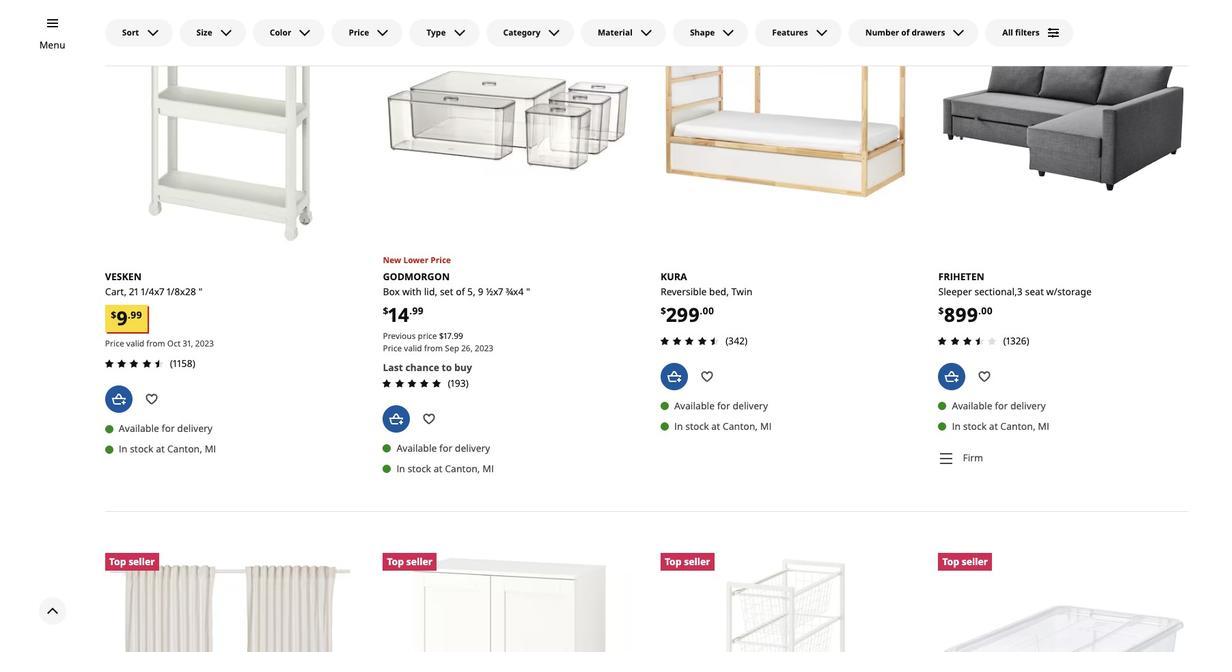 Task type: locate. For each thing, give the bounding box(es) containing it.
available for delivery down (1158)
[[119, 422, 213, 435]]

14
[[388, 301, 409, 327]]

size button
[[179, 19, 246, 46]]

1/4x7
[[141, 285, 164, 298]]

for down (342)
[[717, 399, 730, 412]]

stock for 899
[[964, 420, 987, 433]]

filters
[[1016, 27, 1040, 38]]

available down review: 4.6 out of 5 stars. total reviews: 342 'image'
[[675, 399, 715, 412]]

1 horizontal spatial 99
[[412, 304, 424, 317]]

$ down the sleeper in the top of the page
[[939, 304, 944, 317]]

9 down cart,
[[116, 305, 128, 331]]

twin
[[732, 285, 753, 298]]

$ inside $ 9 . 99
[[111, 308, 116, 321]]

kura reversible bed, twin $ 299 . 00
[[661, 270, 753, 327]]

buy
[[454, 361, 472, 374]]

26,
[[461, 342, 473, 354]]

for down (1326)
[[995, 399, 1008, 412]]

899
[[944, 301, 979, 327]]

0 horizontal spatial 9
[[116, 305, 128, 331]]

99 right the 14
[[412, 304, 424, 317]]

2 horizontal spatial 99
[[454, 330, 463, 342]]

available for delivery down '(193)'
[[397, 441, 490, 454]]

available for delivery up firm
[[952, 399, 1046, 412]]

2 top seller from the left
[[387, 555, 433, 568]]

00
[[703, 304, 714, 317], [981, 304, 993, 317]]

1 top seller from the left
[[109, 555, 155, 568]]

sleeper
[[939, 285, 972, 298]]

size
[[197, 27, 212, 38]]

last
[[383, 361, 403, 374]]

material button
[[581, 19, 666, 46]]

seller
[[129, 555, 155, 568], [406, 555, 433, 568], [684, 555, 711, 568], [962, 555, 988, 568]]

mi for 14
[[483, 462, 494, 475]]

2 00 from the left
[[981, 304, 993, 317]]

$ inside friheten sleeper sectional,3 seat w/storage $ 899 . 00
[[939, 304, 944, 317]]

"
[[199, 285, 203, 298], [526, 285, 530, 298]]

$ down box
[[383, 304, 388, 317]]

oct
[[167, 338, 181, 349]]

type button
[[410, 19, 479, 46]]

. up sep
[[452, 330, 454, 342]]

price inside popup button
[[349, 27, 369, 38]]

from down price
[[424, 342, 443, 354]]

price
[[349, 27, 369, 38], [431, 254, 451, 266], [105, 338, 124, 349], [383, 342, 402, 354]]

2 " from the left
[[526, 285, 530, 298]]

firm
[[963, 451, 984, 464]]

in for 299
[[675, 420, 683, 433]]

delivery for 299
[[733, 399, 768, 412]]

99
[[412, 304, 424, 317], [131, 308, 142, 321], [454, 330, 463, 342]]

2 top from the left
[[387, 555, 404, 568]]

. down 21
[[128, 308, 131, 321]]

0 horizontal spatial 2023
[[195, 338, 214, 349]]

2023
[[195, 338, 214, 349], [475, 342, 494, 354]]

1 horizontal spatial 9
[[478, 285, 484, 298]]

$ right price
[[439, 330, 444, 342]]

price inside new lower price godmorgon box with lid, set of 5, 9 ½x7 ¾x4 " $ 14 . 99
[[431, 254, 451, 266]]

in stock at canton, mi
[[675, 420, 772, 433], [952, 420, 1050, 433], [119, 442, 216, 455], [397, 462, 494, 475]]

1 vertical spatial of
[[456, 285, 465, 298]]

99 down 21
[[131, 308, 142, 321]]

valid
[[126, 338, 144, 349], [404, 342, 422, 354]]

. inside $ 9 . 99
[[128, 308, 131, 321]]

$ down 'reversible'
[[661, 304, 666, 317]]

4 seller from the left
[[962, 555, 988, 568]]

price valid from oct 31, 2023
[[105, 338, 214, 349]]

to
[[442, 361, 452, 374]]

0 horizontal spatial of
[[456, 285, 465, 298]]

in
[[675, 420, 683, 433], [952, 420, 961, 433], [119, 442, 127, 455], [397, 462, 405, 475]]

available for delivery down (342)
[[675, 399, 768, 412]]

. down sectional,3
[[979, 304, 981, 317]]

delivery down (342)
[[733, 399, 768, 412]]

1 horizontal spatial from
[[424, 342, 443, 354]]

of
[[902, 27, 910, 38], [456, 285, 465, 298]]

available for 899
[[952, 399, 993, 412]]

1 horizontal spatial 00
[[981, 304, 993, 317]]

delivery
[[733, 399, 768, 412], [1011, 399, 1046, 412], [177, 422, 213, 435], [455, 441, 490, 454]]

material
[[598, 27, 633, 38]]

mi
[[761, 420, 772, 433], [1038, 420, 1050, 433], [205, 442, 216, 455], [483, 462, 494, 475]]

00 inside 'kura reversible bed, twin $ 299 . 00'
[[703, 304, 714, 317]]

canton, for 899
[[1001, 420, 1036, 433]]

reversible
[[661, 285, 707, 298]]

lid,
[[424, 285, 438, 298]]

½x7
[[486, 285, 503, 298]]

kura
[[661, 270, 687, 283]]

for
[[717, 399, 730, 412], [995, 399, 1008, 412], [162, 422, 175, 435], [440, 441, 453, 454]]

canton, for 299
[[723, 420, 758, 433]]

00 inside friheten sleeper sectional,3 seat w/storage $ 899 . 00
[[981, 304, 993, 317]]

review: 4.6 out of 5 stars. total reviews: 342 image
[[657, 333, 723, 349]]

valid up the review: 4.5 out of 5 stars. total reviews: 1158 'image'
[[126, 338, 144, 349]]

(1158)
[[170, 357, 195, 370]]

all filters button
[[986, 19, 1074, 46]]

9
[[478, 285, 484, 298], [116, 305, 128, 331]]

. down 'reversible'
[[700, 304, 703, 317]]

price button
[[332, 19, 403, 46]]

2023 right 31,
[[195, 338, 214, 349]]

" inside vesken cart, 21 1/4x7 1/8x28 "
[[199, 285, 203, 298]]

stock
[[686, 420, 709, 433], [964, 420, 987, 433], [130, 442, 153, 455], [408, 462, 431, 475]]

99 right 17
[[454, 330, 463, 342]]

00 down bed,
[[703, 304, 714, 317]]

0 horizontal spatial valid
[[126, 338, 144, 349]]

. down with
[[409, 304, 412, 317]]

number
[[866, 27, 900, 38]]

category button
[[486, 19, 574, 46]]

canton,
[[723, 420, 758, 433], [1001, 420, 1036, 433], [167, 442, 202, 455], [445, 462, 480, 475]]

from left oct
[[146, 338, 165, 349]]

1 vertical spatial 9
[[116, 305, 128, 331]]

" right ¾x4
[[526, 285, 530, 298]]

$
[[661, 304, 666, 317], [383, 304, 388, 317], [939, 304, 944, 317], [111, 308, 116, 321], [439, 330, 444, 342]]

$ down cart,
[[111, 308, 116, 321]]

seat
[[1025, 285, 1044, 298]]

1 seller from the left
[[129, 555, 155, 568]]

available for delivery
[[675, 399, 768, 412], [952, 399, 1046, 412], [119, 422, 213, 435], [397, 441, 490, 454]]

1 00 from the left
[[703, 304, 714, 317]]

0 horizontal spatial 00
[[703, 304, 714, 317]]

all
[[1003, 27, 1014, 38]]

00 down sectional,3
[[981, 304, 993, 317]]

1 " from the left
[[199, 285, 203, 298]]

available for delivery for 899
[[952, 399, 1046, 412]]

2023 right 26,
[[475, 342, 494, 354]]

friheten sleeper sectional,3 seat w/storage $ 899 . 00
[[939, 270, 1092, 327]]

top seller
[[109, 555, 155, 568], [387, 555, 433, 568], [665, 555, 711, 568], [943, 555, 988, 568]]

" inside new lower price godmorgon box with lid, set of 5, 9 ½x7 ¾x4 " $ 14 . 99
[[526, 285, 530, 298]]

1 horizontal spatial 2023
[[475, 342, 494, 354]]

price inside previous price $ 17 . 99 price valid from sep 26, 2023
[[383, 342, 402, 354]]

1 top from the left
[[109, 555, 126, 568]]

at
[[712, 420, 720, 433], [990, 420, 998, 433], [156, 442, 165, 455], [434, 462, 443, 475]]

1 horizontal spatial of
[[902, 27, 910, 38]]

chance
[[406, 361, 439, 374]]

w/storage
[[1047, 285, 1092, 298]]

available
[[675, 399, 715, 412], [952, 399, 993, 412], [119, 422, 159, 435], [397, 441, 437, 454]]

9 right 5,
[[478, 285, 484, 298]]

0 horizontal spatial "
[[199, 285, 203, 298]]

1 horizontal spatial "
[[526, 285, 530, 298]]

features
[[773, 27, 808, 38]]

delivery down (1326)
[[1011, 399, 1046, 412]]

delivery down '(193)'
[[455, 441, 490, 454]]

.
[[700, 304, 703, 317], [409, 304, 412, 317], [979, 304, 981, 317], [128, 308, 131, 321], [452, 330, 454, 342]]

from
[[146, 338, 165, 349], [424, 342, 443, 354]]

. inside previous price $ 17 . 99 price valid from sep 26, 2023
[[452, 330, 454, 342]]

available down review: 4.8 out of 5 stars. total reviews: 193 image
[[397, 441, 437, 454]]

cart,
[[105, 285, 127, 298]]

valid down the previous
[[404, 342, 422, 354]]

for down '(193)'
[[440, 441, 453, 454]]

at for 14
[[434, 462, 443, 475]]

0 vertical spatial of
[[902, 27, 910, 38]]

" right 1/8x28
[[199, 285, 203, 298]]

vesken cart, 21 1/4x7 1/8x28 "
[[105, 270, 203, 298]]

of left 5,
[[456, 285, 465, 298]]

0 horizontal spatial 99
[[131, 308, 142, 321]]

stock for 14
[[408, 462, 431, 475]]

of left drawers
[[902, 27, 910, 38]]

available up firm
[[952, 399, 993, 412]]

1 horizontal spatial valid
[[404, 342, 422, 354]]

drawers
[[912, 27, 945, 38]]

in for 14
[[397, 462, 405, 475]]

0 vertical spatial 9
[[478, 285, 484, 298]]

available for 299
[[675, 399, 715, 412]]



Task type: vqa. For each thing, say whether or not it's contained in the screenshot.
239's 55
no



Task type: describe. For each thing, give the bounding box(es) containing it.
color
[[270, 27, 291, 38]]

available for delivery for 14
[[397, 441, 490, 454]]

number of drawers
[[866, 27, 945, 38]]

delivery for 14
[[455, 441, 490, 454]]

31,
[[183, 338, 193, 349]]

2023 inside previous price $ 17 . 99 price valid from sep 26, 2023
[[475, 342, 494, 354]]

review: 3.6 out of 5 stars. total reviews: 1326 image
[[935, 333, 1001, 349]]

mi for 299
[[761, 420, 772, 433]]

lower
[[403, 254, 429, 266]]

color button
[[253, 19, 325, 46]]

in stock at canton, mi for 14
[[397, 462, 494, 475]]

previous
[[383, 330, 416, 342]]

for for 899
[[995, 399, 1008, 412]]

$ inside 'kura reversible bed, twin $ 299 . 00'
[[661, 304, 666, 317]]

4 top seller from the left
[[943, 555, 988, 568]]

available down the review: 4.5 out of 5 stars. total reviews: 1158 'image'
[[119, 422, 159, 435]]

available for 14
[[397, 441, 437, 454]]

$ 9 . 99
[[111, 305, 142, 331]]

in stock at canton, mi for 899
[[952, 420, 1050, 433]]

0 horizontal spatial from
[[146, 338, 165, 349]]

type
[[427, 27, 446, 38]]

features button
[[755, 19, 842, 46]]

2 seller from the left
[[406, 555, 433, 568]]

category
[[503, 27, 541, 38]]

price
[[418, 330, 437, 342]]

(193)
[[448, 377, 469, 390]]

vesken
[[105, 270, 141, 283]]

1/8x28
[[167, 285, 196, 298]]

99 inside $ 9 . 99
[[131, 308, 142, 321]]

sep
[[445, 342, 459, 354]]

in for 899
[[952, 420, 961, 433]]

for down (1158)
[[162, 422, 175, 435]]

last chance to buy
[[383, 361, 472, 374]]

review: 4.5 out of 5 stars. total reviews: 1158 image
[[101, 356, 167, 372]]

menu button
[[39, 38, 65, 53]]

valid inside previous price $ 17 . 99 price valid from sep 26, 2023
[[404, 342, 422, 354]]

at for 299
[[712, 420, 720, 433]]

mi for 899
[[1038, 420, 1050, 433]]

review: 4.8 out of 5 stars. total reviews: 193 image
[[379, 375, 445, 392]]

. inside new lower price godmorgon box with lid, set of 5, 9 ½x7 ¾x4 " $ 14 . 99
[[409, 304, 412, 317]]

299
[[666, 301, 700, 327]]

21
[[129, 285, 139, 298]]

of inside popup button
[[902, 27, 910, 38]]

menu
[[39, 38, 65, 51]]

delivery for 899
[[1011, 399, 1046, 412]]

in stock at canton, mi for 299
[[675, 420, 772, 433]]

17
[[444, 330, 452, 342]]

shape
[[690, 27, 715, 38]]

new lower price godmorgon box with lid, set of 5, 9 ½x7 ¾x4 " $ 14 . 99
[[383, 254, 530, 327]]

previous price $ 17 . 99 price valid from sep 26, 2023
[[383, 330, 494, 354]]

for for 299
[[717, 399, 730, 412]]

3 seller from the left
[[684, 555, 711, 568]]

sort button
[[105, 19, 173, 46]]

for for 14
[[440, 441, 453, 454]]

$ inside previous price $ 17 . 99 price valid from sep 26, 2023
[[439, 330, 444, 342]]

¾x4
[[506, 285, 524, 298]]

of inside new lower price godmorgon box with lid, set of 5, 9 ½x7 ¾x4 " $ 14 . 99
[[456, 285, 465, 298]]

3 top seller from the left
[[665, 555, 711, 568]]

. inside 'kura reversible bed, twin $ 299 . 00'
[[700, 304, 703, 317]]

sectional,3
[[975, 285, 1023, 298]]

number of drawers button
[[849, 19, 979, 46]]

godmorgon
[[383, 270, 450, 283]]

shape button
[[673, 19, 749, 46]]

. inside friheten sleeper sectional,3 seat w/storage $ 899 . 00
[[979, 304, 981, 317]]

99 inside new lower price godmorgon box with lid, set of 5, 9 ½x7 ¾x4 " $ 14 . 99
[[412, 304, 424, 317]]

5,
[[468, 285, 476, 298]]

at for 899
[[990, 420, 998, 433]]

canton, for 14
[[445, 462, 480, 475]]

all filters
[[1003, 27, 1040, 38]]

new
[[383, 254, 401, 266]]

delivery down (1158)
[[177, 422, 213, 435]]

available for delivery for 299
[[675, 399, 768, 412]]

from inside previous price $ 17 . 99 price valid from sep 26, 2023
[[424, 342, 443, 354]]

bed,
[[710, 285, 729, 298]]

box
[[383, 285, 400, 298]]

(342)
[[726, 334, 748, 347]]

(1326)
[[1004, 334, 1030, 347]]

stock for 299
[[686, 420, 709, 433]]

4 top from the left
[[943, 555, 960, 568]]

friheten
[[939, 270, 985, 283]]

3 top from the left
[[665, 555, 682, 568]]

sort
[[122, 27, 139, 38]]

set
[[440, 285, 454, 298]]

$ inside new lower price godmorgon box with lid, set of 5, 9 ½x7 ¾x4 " $ 14 . 99
[[383, 304, 388, 317]]

99 inside previous price $ 17 . 99 price valid from sep 26, 2023
[[454, 330, 463, 342]]

with
[[402, 285, 422, 298]]

9 inside new lower price godmorgon box with lid, set of 5, 9 ½x7 ¾x4 " $ 14 . 99
[[478, 285, 484, 298]]



